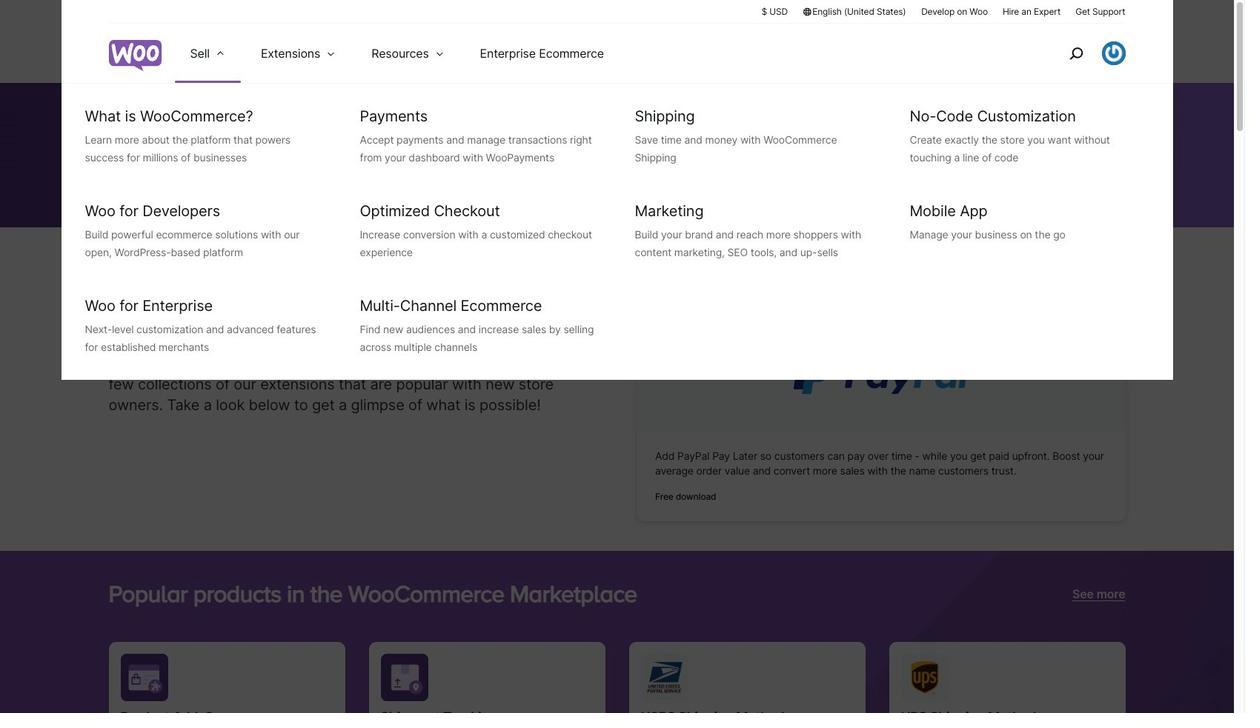 Task type: locate. For each thing, give the bounding box(es) containing it.
open account menu image
[[1102, 42, 1126, 65]]



Task type: describe. For each thing, give the bounding box(es) containing it.
service navigation menu element
[[1038, 29, 1126, 77]]

search image
[[1064, 42, 1088, 65]]



